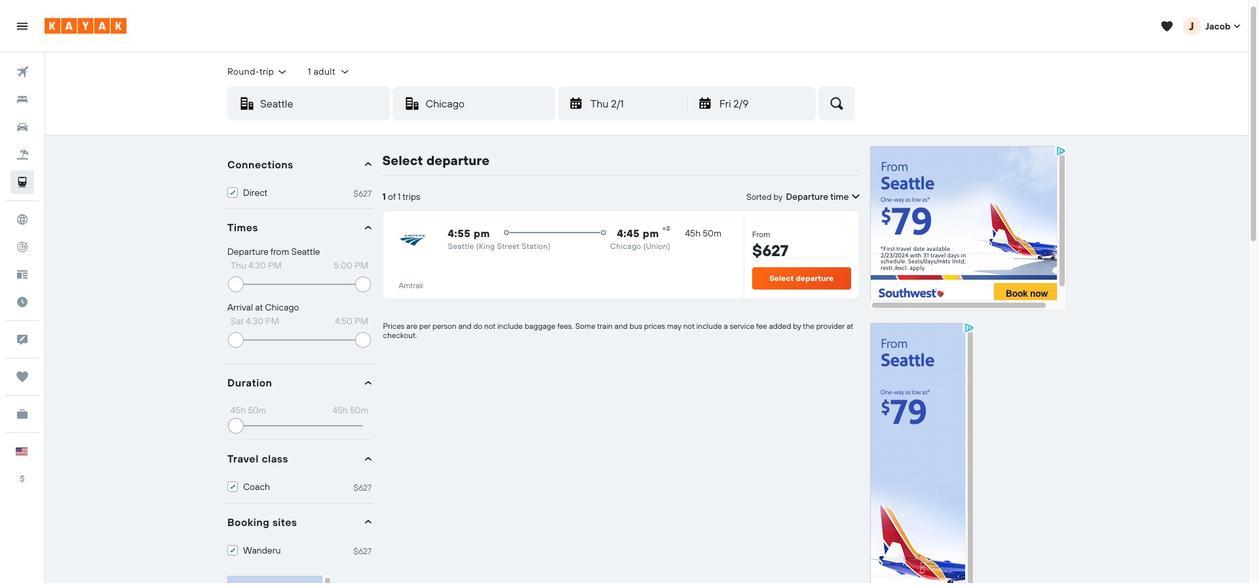 Task type: vqa. For each thing, say whether or not it's contained in the screenshot.
Station)
yes



Task type: locate. For each thing, give the bounding box(es) containing it.
0 vertical spatial select
[[383, 152, 423, 168]]

coach
[[243, 481, 270, 493]]

advertisement element
[[871, 146, 1067, 310], [871, 323, 976, 584], [228, 577, 332, 584]]

$
[[20, 474, 25, 484]]

1 for 1 adult
[[308, 66, 311, 77]]

wanderu
[[243, 545, 281, 557]]

select departure up trips
[[383, 152, 490, 168]]

0 horizontal spatial pm
[[474, 227, 490, 240]]

chicago (union)
[[611, 242, 671, 251]]

trip
[[260, 66, 274, 77]]

united states (english) image
[[16, 448, 28, 456]]

by right sorted
[[774, 192, 783, 202]]

1
[[308, 66, 311, 77], [383, 191, 386, 202], [398, 191, 401, 202]]

1 vertical spatial by
[[794, 321, 802, 331]]

select inside button
[[770, 273, 794, 283]]

2 pm from the left
[[643, 227, 660, 240]]

$ dialog
[[0, 0, 1249, 584]]

1 horizontal spatial pm
[[643, 227, 660, 240]]

departure inside button
[[796, 273, 834, 283]]

and
[[459, 321, 472, 331], [615, 321, 628, 331]]

submit feedback about our site image
[[10, 328, 34, 351]]

by left the
[[794, 321, 802, 331]]

1 horizontal spatial 1
[[383, 191, 386, 202]]

0 horizontal spatial select departure
[[383, 152, 490, 168]]

1 vertical spatial select
[[770, 273, 794, 283]]

maximum duration slider
[[228, 419, 244, 434]]

select
[[383, 152, 423, 168], [770, 273, 794, 283]]

some
[[576, 321, 596, 331]]

connections
[[228, 158, 294, 171]]

$627
[[354, 188, 372, 198], [753, 241, 789, 260], [354, 483, 372, 493], [354, 546, 372, 556]]

include
[[498, 321, 523, 331], [697, 321, 722, 331]]

class
[[262, 453, 288, 466]]

are
[[407, 321, 418, 331]]

1 horizontal spatial by
[[794, 321, 802, 331]]

of
[[388, 191, 396, 202]]

1 left of
[[383, 191, 386, 202]]

include left baggage
[[498, 321, 523, 331]]

select departure link
[[770, 273, 834, 284]]

50m
[[703, 228, 722, 240]]

and left do
[[459, 321, 472, 331]]

1 vertical spatial $627 button
[[346, 483, 372, 493]]

a
[[724, 321, 728, 331]]

$627 for travel class
[[354, 483, 372, 493]]

1 horizontal spatial and
[[615, 321, 628, 331]]

pm for 4:55
[[474, 227, 490, 240]]

1 vertical spatial departure
[[796, 273, 834, 283]]

round-
[[228, 66, 260, 77]]

1 for 1 of 1 trips
[[383, 191, 386, 202]]

0 horizontal spatial 1
[[308, 66, 311, 77]]

0 vertical spatial departure
[[427, 152, 490, 168]]

1 horizontal spatial not
[[684, 321, 695, 331]]

checkout.
[[383, 331, 417, 341]]

bus
[[630, 321, 643, 331]]

4:55 pm
[[448, 227, 490, 240]]

pm
[[474, 227, 490, 240], [643, 227, 660, 240]]

2 $627 button from the top
[[346, 483, 372, 493]]

1 horizontal spatial departure
[[796, 273, 834, 283]]

amtrak logo image
[[400, 230, 426, 252]]

not right do
[[484, 321, 496, 331]]

search for flights image
[[10, 60, 34, 84]]

not right may
[[684, 321, 695, 331]]

1 horizontal spatial select
[[770, 273, 794, 283]]

To? text field
[[421, 87, 555, 120]]

+2
[[663, 225, 671, 233]]

select departure
[[383, 152, 490, 168], [770, 273, 834, 283]]

thu
[[591, 97, 609, 110]]

trips
[[403, 191, 421, 202]]

1 and from the left
[[459, 321, 472, 331]]

pm up (king at the left
[[474, 227, 490, 240]]

departure time button
[[786, 191, 860, 203]]

fee
[[757, 321, 768, 331]]

connections button
[[228, 157, 372, 172]]

0 horizontal spatial and
[[459, 321, 472, 331]]

friday february 9th element
[[720, 96, 808, 111]]

at
[[847, 321, 854, 331]]

0 horizontal spatial not
[[484, 321, 496, 331]]

not
[[484, 321, 496, 331], [684, 321, 695, 331]]

navigation menu image
[[16, 19, 29, 32]]

pm up the (union) at the right of the page
[[643, 227, 660, 240]]

$627 button for connections
[[346, 188, 372, 198]]

1 vertical spatial select departure
[[770, 273, 834, 283]]

2 and from the left
[[615, 321, 628, 331]]

duration
[[228, 377, 272, 390]]

departure time
[[786, 191, 849, 202]]

departure down to? text field on the left top
[[427, 152, 490, 168]]

4:45 pm +2
[[617, 225, 671, 240]]

and left bus
[[615, 321, 628, 331]]

0 horizontal spatial departure
[[427, 152, 490, 168]]

1 horizontal spatial include
[[697, 321, 722, 331]]

select departure down $627 link at the top
[[770, 273, 834, 283]]

booking sites
[[228, 516, 297, 529]]

by
[[774, 192, 783, 202], [794, 321, 802, 331]]

travel class button
[[228, 451, 372, 467]]

$627 for booking sites
[[354, 546, 372, 556]]

0 horizontal spatial include
[[498, 321, 523, 331]]

select up 1 of 1 trips
[[383, 152, 423, 168]]

departure
[[427, 152, 490, 168], [796, 273, 834, 283]]

direct
[[243, 187, 268, 199]]

prices
[[383, 321, 405, 331]]

chicago
[[611, 242, 642, 251]]

$627 button for booking sites
[[346, 546, 372, 556]]

$627 button
[[346, 188, 372, 198], [346, 483, 372, 493], [346, 546, 372, 556]]

by inside prices are per person and do not include baggage fees. some train and bus prices may not include a service fee added by the provider at checkout.
[[794, 321, 802, 331]]

2 include from the left
[[697, 321, 722, 331]]

per
[[419, 321, 431, 331]]

1 pm from the left
[[474, 227, 490, 240]]

prices are per person and do not include baggage fees. some train and bus prices may not include a service fee added by the provider at checkout.
[[383, 321, 854, 341]]

search for trains image
[[10, 170, 34, 194]]

added
[[769, 321, 792, 331]]

$627 link
[[753, 241, 789, 261]]

1 adult button
[[308, 66, 351, 77]]

4:55
[[448, 227, 471, 240]]

2/9
[[734, 97, 749, 110]]

pm for 4:45
[[643, 227, 660, 240]]

$627 for connections
[[354, 188, 372, 198]]

2 vertical spatial $627 button
[[346, 546, 372, 556]]

3 $627 button from the top
[[346, 546, 372, 556]]

thursday february 1st element
[[591, 96, 679, 111]]

1 right of
[[398, 191, 401, 202]]

Trip type Round-trip field
[[228, 66, 288, 78]]

1 $627 button from the top
[[346, 188, 372, 198]]

sorted by
[[747, 192, 783, 202]]

departure up the
[[796, 273, 834, 283]]

0 vertical spatial $627 button
[[346, 188, 372, 198]]

select down $627 link at the top
[[770, 273, 794, 283]]

0 vertical spatial by
[[774, 192, 783, 202]]

1 horizontal spatial select departure
[[770, 273, 834, 283]]

person
[[433, 321, 457, 331]]

share this item image
[[396, 200, 409, 213]]

the
[[803, 321, 815, 331]]

service
[[730, 321, 755, 331]]

1 left adult
[[308, 66, 311, 77]]

round-trip
[[228, 66, 274, 77]]

tab panel
[[225, 146, 374, 577]]

pm inside 4:45 pm +2
[[643, 227, 660, 240]]

j
[[1190, 19, 1195, 32]]

may
[[667, 321, 682, 331]]

include left a
[[697, 321, 722, 331]]

travel
[[228, 453, 259, 466]]

do
[[474, 321, 483, 331]]



Task type: describe. For each thing, give the bounding box(es) containing it.
1 include from the left
[[498, 321, 523, 331]]

sites
[[273, 516, 297, 529]]

duration button
[[228, 375, 372, 391]]

find out the best time to travel new image
[[10, 290, 34, 314]]

1 adult
[[308, 66, 336, 77]]

times button
[[228, 220, 372, 236]]

2/1
[[611, 97, 624, 110]]

amtrak
[[399, 280, 424, 290]]

station)
[[522, 242, 551, 251]]

go to our blog image
[[10, 263, 34, 287]]

booking
[[228, 516, 270, 529]]

seattle (king street station)
[[448, 242, 551, 251]]

search for packages image
[[10, 143, 34, 167]]

0 horizontal spatial select
[[383, 152, 423, 168]]

jacob
[[1206, 20, 1231, 32]]

time
[[831, 191, 849, 202]]

train
[[598, 321, 613, 331]]

times
[[228, 221, 258, 234]]

tab panel containing connections
[[225, 146, 374, 577]]

From? text field
[[255, 87, 390, 120]]

thu 2/1 button
[[559, 87, 687, 120]]

2 not from the left
[[684, 321, 695, 331]]

2 horizontal spatial 1
[[398, 191, 401, 202]]

from
[[753, 230, 771, 240]]

fri
[[720, 97, 731, 110]]

kayak for business new image
[[10, 403, 34, 426]]

0 vertical spatial select departure
[[383, 152, 490, 168]]

adult
[[314, 66, 336, 77]]

1 not from the left
[[484, 321, 496, 331]]

trips image
[[10, 365, 34, 389]]

travel class
[[228, 453, 288, 466]]

search for cars image
[[10, 115, 34, 139]]

45h
[[686, 228, 701, 240]]

select departure inside button
[[770, 273, 834, 283]]

seattle
[[448, 242, 475, 251]]

provider
[[817, 321, 845, 331]]

street
[[497, 242, 520, 251]]

select departure button
[[753, 267, 851, 290]]

booking sites button
[[228, 515, 372, 530]]

4:45
[[617, 227, 640, 240]]

departure
[[786, 191, 829, 202]]

go to explore image
[[10, 208, 34, 231]]

baggage
[[525, 321, 556, 331]]

thu 2/1
[[591, 97, 624, 110]]

$627 button for travel class
[[346, 483, 372, 493]]

from $627
[[753, 230, 789, 260]]

fri 2/9
[[720, 97, 749, 110]]

fees.
[[558, 321, 574, 331]]

(king
[[477, 242, 495, 251]]

(union)
[[644, 242, 671, 251]]

$ button
[[5, 466, 39, 492]]

prices
[[645, 321, 666, 331]]

0 horizontal spatial by
[[774, 192, 783, 202]]

sorted
[[747, 192, 772, 202]]

track a flight image
[[10, 235, 34, 259]]

1 of 1 trips
[[383, 191, 421, 202]]

fri 2/9 button
[[688, 87, 816, 120]]

45h 50m
[[686, 228, 722, 240]]

search for hotels image
[[10, 88, 34, 111]]



